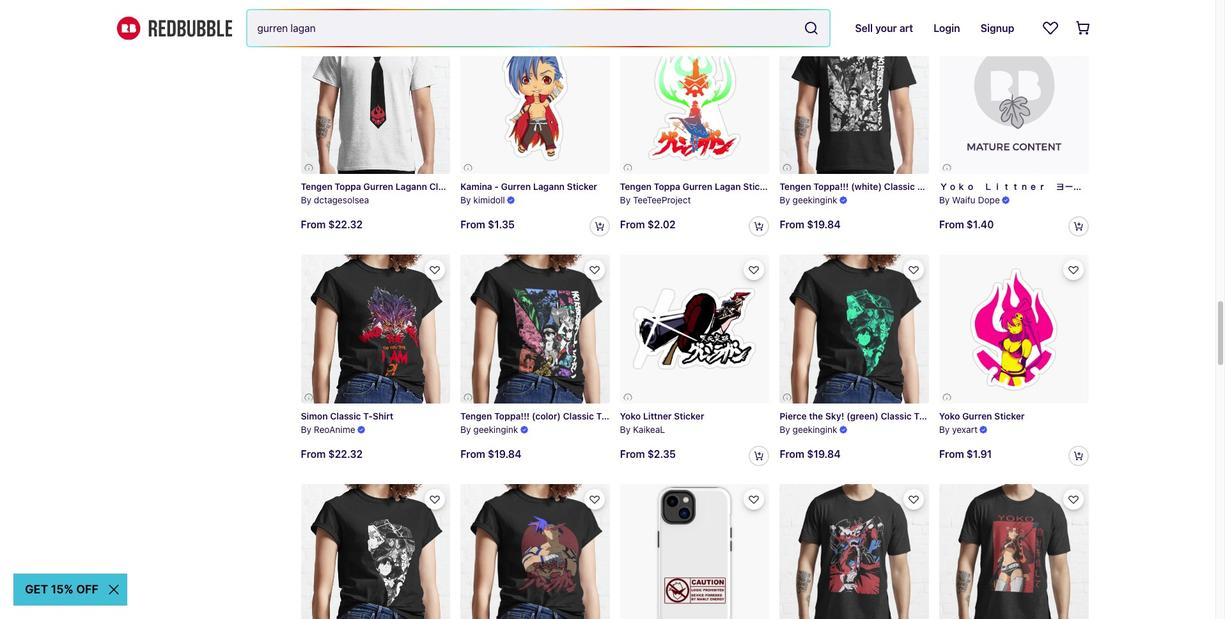 Task type: vqa. For each thing, say whether or not it's contained in the screenshot.
rightmost purple
no



Task type: describe. For each thing, give the bounding box(es) containing it.
by yexart
[[940, 424, 978, 435]]

from $1.91
[[940, 449, 992, 460]]

$2.02
[[648, 218, 676, 230]]

geekingink for (color)
[[474, 424, 518, 435]]

lagan
[[715, 181, 741, 192]]

tengen toppa!!! (color) classic t-shirt image
[[461, 254, 610, 404]]

$22.32 for simon classic t-shirt
[[328, 449, 363, 460]]

pierce
[[780, 411, 807, 422]]

ｙｏｋｏ　ｌｉｔｔｎｅｒ　ヨーコ　リットナー sticker image
[[940, 25, 1089, 174]]

tengen toppa gurren lagann classic t-shirt by dctagesolsea
[[301, 181, 493, 205]]

ｙｏｋｏ　ｌｉｔｔｎｅｒ　ヨーコ　リットナー
[[940, 181, 1137, 192]]

geekingink for sky!
[[793, 424, 838, 435]]

simon
[[301, 411, 328, 422]]

from $1.40
[[940, 219, 994, 230]]

pierce the sky! (green) classic t-shirt image
[[780, 254, 929, 404]]

gurren for kamina - gurren lagann sticker
[[501, 181, 531, 192]]

toppa for by dctagesolsea
[[335, 181, 361, 192]]

tengen toppa!!! (white) classic t-shirt image
[[780, 25, 929, 174]]

geekingink for (white)
[[793, 194, 838, 205]]

reoanime
[[314, 424, 355, 435]]

from $19.84 for pierce the sky! (green) classic t-shirt
[[780, 449, 841, 460]]

by geekingink for pierce the sky! (green) classic t-shirt
[[780, 424, 838, 435]]

from $2.02
[[620, 218, 676, 230]]

sticker inside tengen toppa gurren lagan sticker by teeteeproject
[[743, 181, 774, 192]]

kamina tengen toppa gurren lagann essential t-shirt image
[[780, 484, 929, 619]]

gurren for tengen toppa gurren lagann classic t-shirt by dctagesolsea
[[364, 181, 393, 192]]

littner
[[643, 411, 672, 422]]

$19.84 for sky!
[[807, 449, 841, 460]]

tengen toppa gurren lagan sticker image
[[620, 25, 770, 174]]

by inside tengen toppa gurren lagan sticker by teeteeproject
[[620, 194, 631, 205]]

tengen for tengen toppa!!! (color) classic t-shirt
[[461, 411, 492, 422]]

from $2.35
[[620, 448, 676, 460]]

lagann for classic
[[396, 181, 427, 192]]

gurren for tengen toppa gurren lagan sticker by teeteeproject
[[683, 181, 713, 192]]

from $19.84 for tengen toppa!!! (color) classic t-shirt
[[461, 449, 522, 460]]

$19.84 for (white)
[[807, 219, 841, 230]]

(green)
[[847, 411, 879, 422]]

by inside yoko littner  sticker by kaikeal
[[620, 424, 631, 435]]

toppa!!! for (color)
[[494, 411, 530, 422]]

by waifu dope
[[940, 194, 1000, 205]]

Search term search field
[[247, 10, 799, 46]]

simon classic t-shirt
[[301, 411, 394, 422]]

yoko for yoko gurren sticker
[[940, 411, 960, 422]]

simon classic t-shirt image
[[301, 254, 450, 404]]

by kimidoll
[[461, 194, 505, 205]]

by inside tengen toppa gurren lagann classic t-shirt by dctagesolsea
[[301, 194, 312, 205]]

from $22.32 for simon classic t-shirt
[[301, 449, 363, 460]]

by for simon classic t-shirt
[[301, 424, 312, 435]]

kamina - gurren lagann sticker
[[461, 181, 598, 192]]

by for ｙｏｋｏ　ｌｉｔｔｎｅｒ　ヨーコ　リットナー sticker
[[940, 194, 950, 205]]

ｙｏｋｏ　ｌｉｔｔｎｅｒ　ヨーコ　リットナー sticker
[[940, 181, 1169, 192]]

tengen toppa!!! (white) classic t-shirt
[[780, 181, 948, 192]]

by for pierce the sky! (green) classic t-shirt
[[780, 424, 791, 435]]

yoko littner  sticker image
[[620, 254, 770, 404]]

sticker inside yoko littner  sticker by kaikeal
[[674, 411, 705, 422]]

shirt inside tengen toppa gurren lagann classic t-shirt by dctagesolsea
[[472, 181, 493, 192]]

classic inside tengen toppa gurren lagann classic t-shirt by dctagesolsea
[[430, 181, 460, 192]]

kamina
[[461, 181, 492, 192]]

dctagesolsea
[[314, 194, 369, 205]]

yoko littner  sticker by kaikeal
[[620, 411, 705, 435]]

tengen toppa gurren lagan sticker by teeteeproject
[[620, 181, 774, 205]]



Task type: locate. For each thing, give the bounding box(es) containing it.
kamina - gurren lagann sticker image
[[461, 25, 610, 174]]

classic up "reoanime"
[[330, 411, 361, 422]]

0 vertical spatial $22.32
[[328, 218, 363, 230]]

1 vertical spatial toppa!!!
[[494, 411, 530, 422]]

tengen for tengen toppa gurren lagan sticker by teeteeproject
[[620, 181, 652, 192]]

lagann
[[396, 181, 427, 192], [533, 181, 565, 192]]

from $1.35
[[461, 219, 515, 230]]

0 horizontal spatial toppa!!!
[[494, 411, 530, 422]]

from $22.32 down "reoanime"
[[301, 449, 363, 460]]

0 vertical spatial from $22.32
[[301, 218, 363, 230]]

sky!
[[826, 411, 845, 422]]

tengen for tengen toppa!!! (white) classic t-shirt
[[780, 181, 812, 192]]

1 from $22.32 from the top
[[301, 218, 363, 230]]

from $19.84
[[780, 219, 841, 230], [461, 449, 522, 460], [780, 449, 841, 460]]

t- right (color)
[[597, 411, 606, 422]]

toppa for by teeteeproject
[[654, 181, 681, 192]]

2 from $22.32 from the top
[[301, 449, 363, 460]]

$1.40
[[967, 219, 994, 230]]

1 lagann from the left
[[396, 181, 427, 192]]

kaikeal
[[633, 424, 665, 435]]

toppa!!! left (color)
[[494, 411, 530, 422]]

the
[[809, 411, 823, 422]]

1 horizontal spatial toppa
[[654, 181, 681, 192]]

gurren lagann yoko littner anime essential t-shirt image
[[940, 484, 1089, 619]]

by geekingink for tengen toppa!!! (color) classic t-shirt
[[461, 424, 518, 435]]

dope
[[978, 194, 1000, 205]]

$22.32 down "reoanime"
[[328, 449, 363, 460]]

kimidoll
[[474, 194, 505, 205]]

t- right (white)
[[918, 181, 927, 192]]

1 horizontal spatial lagann
[[533, 181, 565, 192]]

1 horizontal spatial toppa!!!
[[814, 181, 849, 192]]

teeteeproject
[[633, 194, 691, 205]]

yexart
[[953, 424, 978, 435]]

by geekingink down tengen toppa!!! (color) classic t-shirt
[[461, 424, 518, 435]]

gurren right "-"
[[501, 181, 531, 192]]

$19.84 down the
[[807, 449, 841, 460]]

geekingink down the
[[793, 424, 838, 435]]

gurren inside tengen toppa gurren lagann classic t-shirt by dctagesolsea
[[364, 181, 393, 192]]

t- right (green)
[[914, 411, 924, 422]]

geekingink
[[793, 194, 838, 205], [474, 424, 518, 435], [793, 424, 838, 435]]

pierce the sky! (white) classic t-shirt image
[[301, 484, 450, 619]]

yoko gurren sticker image
[[940, 254, 1089, 404]]

tengen
[[301, 181, 333, 192], [780, 181, 812, 192], [620, 181, 652, 192], [461, 411, 492, 422]]

t-
[[463, 181, 472, 192], [918, 181, 927, 192], [363, 411, 373, 422], [597, 411, 606, 422], [914, 411, 924, 422]]

by geekingink
[[780, 194, 838, 205], [461, 424, 518, 435], [780, 424, 838, 435]]

powered by manly energy iphone tough case image
[[620, 484, 770, 619]]

1 vertical spatial from $22.32
[[301, 449, 363, 460]]

gurren left "lagan"
[[683, 181, 713, 192]]

yoko up kaikeal
[[620, 411, 641, 422]]

by geekingink down the tengen toppa!!! (white) classic t-shirt
[[780, 194, 838, 205]]

geekingink down the tengen toppa!!! (white) classic t-shirt
[[793, 194, 838, 205]]

toppa!!! for (white)
[[814, 181, 849, 192]]

yoko inside yoko littner  sticker by kaikeal
[[620, 411, 641, 422]]

classic right (color)
[[563, 411, 594, 422]]

by
[[301, 194, 312, 205], [461, 194, 471, 205], [780, 194, 791, 205], [620, 194, 631, 205], [940, 194, 950, 205], [301, 424, 312, 435], [461, 424, 471, 435], [780, 424, 791, 435], [620, 424, 631, 435], [940, 424, 950, 435]]

sticker
[[567, 181, 598, 192], [743, 181, 774, 192], [1139, 181, 1169, 192], [674, 411, 705, 422], [995, 411, 1025, 422]]

1 $22.32 from the top
[[328, 218, 363, 230]]

2 lagann from the left
[[533, 181, 565, 192]]

$19.84 for (color)
[[488, 449, 522, 460]]

gurren
[[364, 181, 393, 192], [501, 181, 531, 192], [683, 181, 713, 192], [963, 411, 993, 422]]

classic right (white)
[[884, 181, 915, 192]]

by for yoko gurren sticker
[[940, 424, 950, 435]]

$2.35
[[648, 448, 676, 460]]

0 horizontal spatial yoko
[[620, 411, 641, 422]]

gurren up dctagesolsea on the left of the page
[[364, 181, 393, 192]]

pierce the sky! (green) classic t-shirt
[[780, 411, 944, 422]]

2 yoko from the left
[[940, 411, 960, 422]]

by reoanime
[[301, 424, 355, 435]]

t- up the by kimidoll
[[463, 181, 472, 192]]

$1.35
[[488, 219, 515, 230]]

$1.91
[[967, 449, 992, 460]]

toppa inside tengen toppa gurren lagan sticker by teeteeproject
[[654, 181, 681, 192]]

0 vertical spatial toppa!!!
[[814, 181, 849, 192]]

yoko up by yexart
[[940, 411, 960, 422]]

toppa
[[335, 181, 361, 192], [654, 181, 681, 192]]

gurren inside tengen toppa gurren lagan sticker by teeteeproject
[[683, 181, 713, 192]]

by geekingink down the
[[780, 424, 838, 435]]

tengen inside tengen toppa gurren lagan sticker by teeteeproject
[[620, 181, 652, 192]]

0 horizontal spatial lagann
[[396, 181, 427, 192]]

tengen inside tengen toppa gurren lagann classic t-shirt by dctagesolsea
[[301, 181, 333, 192]]

toppa up dctagesolsea on the left of the page
[[335, 181, 361, 192]]

classic right (green)
[[881, 411, 912, 422]]

from $22.32
[[301, 218, 363, 230], [301, 449, 363, 460]]

(white)
[[851, 181, 882, 192]]

toppa up the teeteeproject
[[654, 181, 681, 192]]

2 $22.32 from the top
[[328, 449, 363, 460]]

yoko for yoko littner  sticker by kaikeal
[[620, 411, 641, 422]]

by geekingink for tengen toppa!!! (white) classic t-shirt
[[780, 194, 838, 205]]

waifu
[[953, 194, 976, 205]]

None field
[[247, 10, 830, 46]]

1 horizontal spatial yoko
[[940, 411, 960, 422]]

1 vertical spatial $22.32
[[328, 449, 363, 460]]

from $19.84 for tengen toppa!!! (white) classic t-shirt
[[780, 219, 841, 230]]

tengen toppa!!! (color) classic t-shirt
[[461, 411, 627, 422]]

-
[[495, 181, 499, 192]]

kamina classic t-shirt image
[[461, 484, 610, 619]]

redbubble logo image
[[117, 16, 232, 40]]

0 horizontal spatial toppa
[[335, 181, 361, 192]]

yoko
[[620, 411, 641, 422], [940, 411, 960, 422]]

tengen toppa gurren lagann classic t-shirt image
[[301, 25, 450, 174]]

toppa inside tengen toppa gurren lagann classic t-shirt by dctagesolsea
[[335, 181, 361, 192]]

t- right simon
[[363, 411, 373, 422]]

yoko gurren sticker
[[940, 411, 1025, 422]]

1 toppa from the left
[[335, 181, 361, 192]]

classic left "kamina"
[[430, 181, 460, 192]]

$19.84
[[807, 219, 841, 230], [488, 449, 522, 460], [807, 449, 841, 460]]

t- inside tengen toppa gurren lagann classic t-shirt by dctagesolsea
[[463, 181, 472, 192]]

classic
[[430, 181, 460, 192], [884, 181, 915, 192], [330, 411, 361, 422], [563, 411, 594, 422], [881, 411, 912, 422]]

2 toppa from the left
[[654, 181, 681, 192]]

1 yoko from the left
[[620, 411, 641, 422]]

by for tengen toppa!!! (color) classic t-shirt
[[461, 424, 471, 435]]

from
[[301, 218, 326, 230], [620, 218, 645, 230], [461, 219, 485, 230], [780, 219, 805, 230], [940, 219, 964, 230], [620, 448, 645, 460], [301, 449, 326, 460], [461, 449, 485, 460], [780, 449, 805, 460], [940, 449, 964, 460]]

from $22.32 down dctagesolsea on the left of the page
[[301, 218, 363, 230]]

toppa!!!
[[814, 181, 849, 192], [494, 411, 530, 422]]

by for tengen toppa!!! (white) classic t-shirt
[[780, 194, 791, 205]]

lagann for sticker
[[533, 181, 565, 192]]

$22.32 down dctagesolsea on the left of the page
[[328, 218, 363, 230]]

from $22.32 for tengen toppa gurren lagann classic t-shirt
[[301, 218, 363, 230]]

$19.84 down the tengen toppa!!! (white) classic t-shirt
[[807, 219, 841, 230]]

lagann inside tengen toppa gurren lagann classic t-shirt by dctagesolsea
[[396, 181, 427, 192]]

$22.32
[[328, 218, 363, 230], [328, 449, 363, 460]]

shirt
[[472, 181, 493, 192], [927, 181, 948, 192], [373, 411, 394, 422], [606, 411, 627, 422], [924, 411, 944, 422]]

$22.32 for tengen toppa gurren lagann classic t-shirt
[[328, 218, 363, 230]]

tengen for tengen toppa gurren lagann classic t-shirt by dctagesolsea
[[301, 181, 333, 192]]

toppa!!! left (white)
[[814, 181, 849, 192]]

gurren up 'yexart'
[[963, 411, 993, 422]]

(color)
[[532, 411, 561, 422]]

$19.84 down tengen toppa!!! (color) classic t-shirt
[[488, 449, 522, 460]]

geekingink down tengen toppa!!! (color) classic t-shirt
[[474, 424, 518, 435]]

by for kamina - gurren lagann sticker
[[461, 194, 471, 205]]



